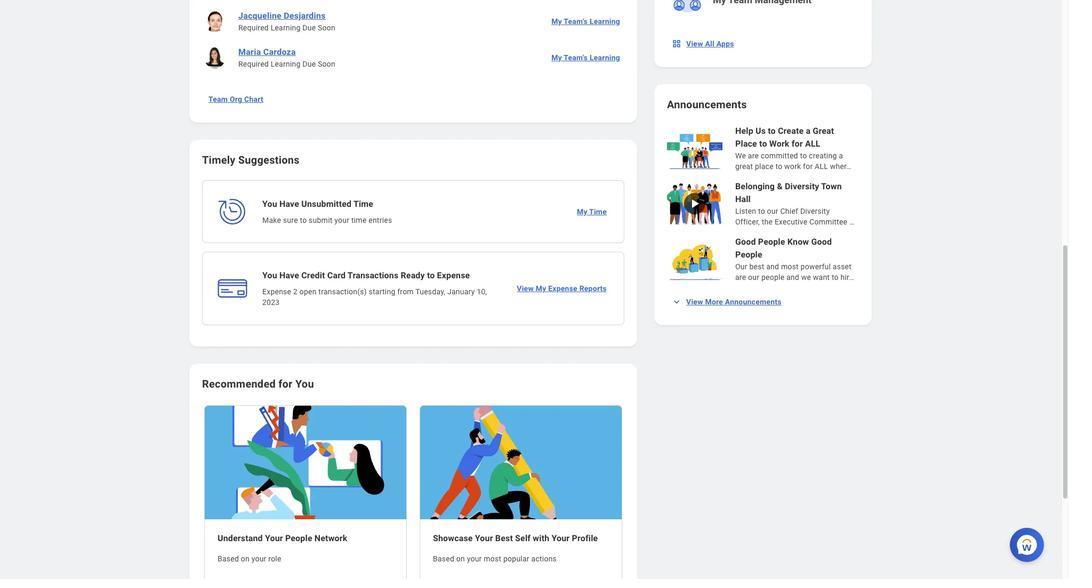 Task type: vqa. For each thing, say whether or not it's contained in the screenshot.
navigation pane region
no



Task type: describe. For each thing, give the bounding box(es) containing it.
more
[[705, 298, 723, 306]]

understand
[[218, 533, 263, 543]]

chevron down small image
[[671, 296, 682, 307]]

my time button
[[573, 201, 611, 222]]

1 horizontal spatial your
[[334, 216, 349, 224]]

we
[[735, 151, 746, 160]]

showcase your best self with your profile
[[433, 533, 598, 543]]

your for best
[[475, 533, 493, 543]]

are inside help us to create a great place to work for all we are committed to creating a great place to work for all wher …
[[748, 151, 759, 160]]

my team's learning for desjardins
[[551, 17, 620, 26]]

1 horizontal spatial and
[[786, 273, 799, 282]]

team
[[208, 95, 228, 103]]

2
[[293, 287, 298, 296]]

transaction(s)
[[319, 287, 367, 296]]

committed
[[761, 151, 798, 160]]

submit
[[309, 216, 333, 224]]

tuesday,
[[416, 287, 445, 296]]

0 vertical spatial all
[[805, 139, 820, 149]]

network
[[315, 533, 347, 543]]

on for understand
[[241, 554, 250, 563]]

our inside belonging & diversity town hall listen to our chief diversity officer, the executive committee …
[[767, 207, 778, 215]]

to inside good people know good people our best and most powerful asset are our people and we want to hir …
[[832, 273, 839, 282]]

people
[[761, 273, 785, 282]]

timely
[[202, 154, 235, 166]]

expense inside view my expense reports button
[[548, 284, 577, 293]]

team org chart button
[[204, 89, 268, 110]]

0 horizontal spatial time
[[353, 199, 373, 209]]

to up tuesday,
[[427, 270, 435, 280]]

great
[[735, 162, 753, 171]]

desjardins
[[284, 11, 326, 21]]

timely suggestions
[[202, 154, 300, 166]]

my inside view my expense reports button
[[536, 284, 546, 293]]

expense 2 open transaction(s) starting from tuesday, january 10, 2023
[[262, 287, 487, 307]]

view all apps
[[686, 39, 734, 48]]

self
[[515, 533, 531, 543]]

recommended for you
[[202, 378, 314, 390]]

10,
[[477, 287, 487, 296]]

listen
[[735, 207, 756, 215]]

help
[[735, 126, 753, 136]]

required for jacqueline
[[238, 23, 269, 32]]

maria cardoza required learning due soon
[[238, 47, 335, 68]]

card
[[327, 270, 346, 280]]

based on your most popular actions
[[433, 554, 557, 563]]

have for credit
[[279, 270, 299, 280]]

all
[[705, 39, 714, 48]]

2 vertical spatial for
[[278, 378, 293, 390]]

time inside button
[[589, 207, 607, 216]]

belonging & diversity town hall listen to our chief diversity officer, the executive committee …
[[735, 181, 854, 226]]

place
[[755, 162, 774, 171]]

help us to create a great place to work for all we are committed to creating a great place to work for all wher …
[[735, 126, 851, 171]]

starting
[[369, 287, 395, 296]]

role
[[268, 554, 281, 563]]

apps
[[716, 39, 734, 48]]

people inside recommended for you list
[[285, 533, 312, 543]]

0 vertical spatial people
[[758, 237, 785, 247]]

to inside belonging & diversity town hall listen to our chief diversity officer, the executive committee …
[[758, 207, 765, 215]]

chief
[[780, 207, 798, 215]]

open
[[300, 287, 317, 296]]

media play image
[[688, 197, 701, 210]]

team org chart
[[208, 95, 263, 103]]

officer,
[[735, 218, 760, 226]]

learning inside jacqueline desjardins required learning due soon
[[271, 23, 301, 32]]

0 vertical spatial for
[[792, 139, 803, 149]]

view for view more announcements
[[686, 298, 703, 306]]

on for showcase
[[456, 554, 465, 563]]

0 vertical spatial diversity
[[785, 181, 819, 191]]

belonging
[[735, 181, 775, 191]]

my team's learning button for desjardins
[[547, 11, 624, 32]]

required for maria
[[238, 60, 269, 68]]

chart
[[244, 95, 263, 103]]

actions
[[531, 554, 557, 563]]

based on your role
[[218, 554, 281, 563]]

2023
[[262, 298, 280, 307]]

we
[[801, 273, 811, 282]]

2 vertical spatial you
[[295, 378, 314, 390]]

my inside my time button
[[577, 207, 587, 216]]

profile
[[572, 533, 598, 543]]

expense inside 'expense 2 open transaction(s) starting from tuesday, january 10, 2023'
[[262, 287, 291, 296]]

jacqueline desjardins button
[[234, 10, 330, 22]]

hir
[[841, 273, 849, 282]]

… inside help us to create a great place to work for all we are committed to creating a great place to work for all wher …
[[846, 162, 851, 171]]

view my expense reports button
[[513, 278, 611, 299]]

based for understand
[[218, 554, 239, 563]]

you have unsubmitted time
[[262, 199, 373, 209]]

recommended for you list
[[198, 404, 629, 579]]

ready
[[401, 270, 425, 280]]

you for you have credit card transactions ready to expense
[[262, 270, 277, 280]]

3 your from the left
[[552, 533, 570, 543]]



Task type: locate. For each thing, give the bounding box(es) containing it.
executive
[[775, 218, 807, 226]]

1 horizontal spatial a
[[839, 151, 843, 160]]

a left great
[[806, 126, 811, 136]]

1 vertical spatial diversity
[[800, 207, 830, 215]]

my time
[[577, 207, 607, 216]]

1 vertical spatial all
[[815, 162, 828, 171]]

showcase
[[433, 533, 473, 543]]

place
[[735, 139, 757, 149]]

to down us
[[759, 139, 767, 149]]

2 due from the top
[[302, 60, 316, 68]]

due down desjardins
[[302, 23, 316, 32]]

time
[[353, 199, 373, 209], [589, 207, 607, 216]]

understand your people network
[[218, 533, 347, 543]]

1 vertical spatial …
[[849, 218, 854, 226]]

to up the
[[758, 207, 765, 215]]

unsubmitted
[[301, 199, 351, 209]]

people left network
[[285, 533, 312, 543]]

people up our at the right of the page
[[735, 250, 762, 260]]

time
[[351, 216, 367, 224]]

0 horizontal spatial and
[[766, 262, 779, 271]]

0 vertical spatial due
[[302, 23, 316, 32]]

1 vertical spatial people
[[735, 250, 762, 260]]

to right us
[[768, 126, 776, 136]]

reports
[[579, 284, 607, 293]]

have up 2 at left
[[279, 270, 299, 280]]

0 horizontal spatial your
[[251, 554, 266, 563]]

announcements element
[[667, 125, 859, 283]]

1 my team's learning button from the top
[[547, 11, 624, 32]]

sure
[[283, 216, 298, 224]]

suggestions
[[238, 154, 300, 166]]

0 vertical spatial required
[[238, 23, 269, 32]]

0 vertical spatial most
[[781, 262, 799, 271]]

view more announcements button
[[667, 291, 788, 312]]

all up creating on the right of the page
[[805, 139, 820, 149]]

1 horizontal spatial your
[[475, 533, 493, 543]]

2 vertical spatial view
[[686, 298, 703, 306]]

based down showcase
[[433, 554, 454, 563]]

credit
[[301, 270, 325, 280]]

1 vertical spatial a
[[839, 151, 843, 160]]

1 vertical spatial my team's learning button
[[547, 47, 624, 68]]

1 horizontal spatial time
[[589, 207, 607, 216]]

for
[[792, 139, 803, 149], [803, 162, 813, 171], [278, 378, 293, 390]]

to up work
[[800, 151, 807, 160]]

expense up january
[[437, 270, 470, 280]]

are
[[748, 151, 759, 160], [735, 273, 746, 282]]

1 horizontal spatial based
[[433, 554, 454, 563]]

1 vertical spatial our
[[748, 273, 759, 282]]

1 vertical spatial my team's learning
[[551, 53, 620, 62]]

creating
[[809, 151, 837, 160]]

required down maria
[[238, 60, 269, 68]]

due for jacqueline desjardins
[[302, 23, 316, 32]]

announcements inside view more announcements button
[[725, 298, 781, 306]]

know
[[787, 237, 809, 247]]

diversity up committee
[[800, 207, 830, 215]]

your left time
[[334, 216, 349, 224]]

0 vertical spatial and
[[766, 262, 779, 271]]

recommended
[[202, 378, 276, 390]]

us
[[756, 126, 766, 136]]

our inside good people know good people our best and most powerful asset are our people and we want to hir …
[[748, 273, 759, 282]]

2 soon from the top
[[318, 60, 335, 68]]

soon inside maria cardoza required learning due soon
[[318, 60, 335, 68]]

1 vertical spatial for
[[803, 162, 813, 171]]

view for view my expense reports
[[517, 284, 534, 293]]

due inside maria cardoza required learning due soon
[[302, 60, 316, 68]]

a up wher
[[839, 151, 843, 160]]

maria
[[238, 47, 261, 57]]

view right 10,
[[517, 284, 534, 293]]

0 vertical spatial have
[[279, 199, 299, 209]]

… inside belonging & diversity town hall listen to our chief diversity officer, the executive committee …
[[849, 218, 854, 226]]

on down the understand
[[241, 554, 250, 563]]

… inside good people know good people our best and most powerful asset are our people and we want to hir …
[[849, 273, 854, 282]]

2 required from the top
[[238, 60, 269, 68]]

required
[[238, 23, 269, 32], [238, 60, 269, 68]]

2 on from the left
[[456, 554, 465, 563]]

0 vertical spatial …
[[846, 162, 851, 171]]

to
[[768, 126, 776, 136], [759, 139, 767, 149], [800, 151, 807, 160], [776, 162, 782, 171], [758, 207, 765, 215], [300, 216, 307, 224], [427, 270, 435, 280], [832, 273, 839, 282]]

team's for desjardins
[[564, 17, 588, 26]]

for down create
[[792, 139, 803, 149]]

team's for cardoza
[[564, 53, 588, 62]]

0 horizontal spatial most
[[484, 554, 501, 563]]

view for view all apps
[[686, 39, 703, 48]]

our
[[735, 262, 747, 271]]

0 horizontal spatial for
[[278, 378, 293, 390]]

due for maria cardoza
[[302, 60, 316, 68]]

team highlights list
[[202, 0, 624, 76]]

most inside good people know good people our best and most powerful asset are our people and we want to hir …
[[781, 262, 799, 271]]

1 vertical spatial announcements
[[725, 298, 781, 306]]

are right we
[[748, 151, 759, 160]]

1 horizontal spatial expense
[[437, 270, 470, 280]]

maria cardoza button
[[234, 46, 300, 59]]

2 my team's learning from the top
[[551, 53, 620, 62]]

to left hir
[[832, 273, 839, 282]]

your
[[265, 533, 283, 543], [475, 533, 493, 543], [552, 533, 570, 543]]

from
[[397, 287, 414, 296]]

jacqueline desjardins required learning due soon
[[238, 11, 335, 32]]

cardoza
[[263, 47, 296, 57]]

1 horizontal spatial are
[[748, 151, 759, 160]]

1 horizontal spatial our
[[767, 207, 778, 215]]

soon for cardoza
[[318, 60, 335, 68]]

required down the jacqueline at the top left
[[238, 23, 269, 32]]

1 horizontal spatial most
[[781, 262, 799, 271]]

1 vertical spatial and
[[786, 273, 799, 282]]

required inside maria cardoza required learning due soon
[[238, 60, 269, 68]]

0 horizontal spatial expense
[[262, 287, 291, 296]]

with
[[533, 533, 549, 543]]

committee
[[809, 218, 847, 226]]

you for you have unsubmitted time
[[262, 199, 277, 209]]

have up 'sure'
[[279, 199, 299, 209]]

your right with
[[552, 533, 570, 543]]

0 horizontal spatial based
[[218, 554, 239, 563]]

1 horizontal spatial for
[[792, 139, 803, 149]]

wher
[[830, 162, 846, 171]]

great
[[813, 126, 834, 136]]

1 on from the left
[[241, 554, 250, 563]]

learning
[[590, 17, 620, 26], [271, 23, 301, 32], [590, 53, 620, 62], [271, 60, 301, 68]]

due down jacqueline desjardins required learning due soon
[[302, 60, 316, 68]]

make sure to submit your time entries
[[262, 216, 392, 224]]

expense up 2023
[[262, 287, 291, 296]]

powerful
[[801, 262, 831, 271]]

work
[[784, 162, 801, 171]]

2 vertical spatial …
[[849, 273, 854, 282]]

0 horizontal spatial our
[[748, 273, 759, 282]]

create
[[778, 126, 804, 136]]

2 horizontal spatial your
[[552, 533, 570, 543]]

0 vertical spatial a
[[806, 126, 811, 136]]

people
[[758, 237, 785, 247], [735, 250, 762, 260], [285, 533, 312, 543]]

0 vertical spatial my team's learning
[[551, 17, 620, 26]]

1 vertical spatial most
[[484, 554, 501, 563]]

0 vertical spatial my team's learning button
[[547, 11, 624, 32]]

1 have from the top
[[279, 199, 299, 209]]

2 your from the left
[[475, 533, 493, 543]]

0 vertical spatial soon
[[318, 23, 335, 32]]

on down showcase
[[456, 554, 465, 563]]

0 horizontal spatial your
[[265, 533, 283, 543]]

soon
[[318, 23, 335, 32], [318, 60, 335, 68]]

required inside jacqueline desjardins required learning due soon
[[238, 23, 269, 32]]

1 vertical spatial team's
[[564, 53, 588, 62]]

my
[[551, 17, 562, 26], [551, 53, 562, 62], [577, 207, 587, 216], [536, 284, 546, 293]]

0 vertical spatial team's
[[564, 17, 588, 26]]

good down committee
[[811, 237, 832, 247]]

2 have from the top
[[279, 270, 299, 280]]

my team's learning for cardoza
[[551, 53, 620, 62]]

good
[[735, 237, 756, 247], [811, 237, 832, 247]]

for right recommended
[[278, 378, 293, 390]]

1 vertical spatial required
[[238, 60, 269, 68]]

our down best
[[748, 273, 759, 282]]

2 vertical spatial people
[[285, 533, 312, 543]]

due inside jacqueline desjardins required learning due soon
[[302, 23, 316, 32]]

view my expense reports
[[517, 284, 607, 293]]

your left the best
[[475, 533, 493, 543]]

your for people
[[265, 533, 283, 543]]

transactions
[[348, 270, 398, 280]]

0 vertical spatial you
[[262, 199, 277, 209]]

work
[[769, 139, 789, 149]]

0 horizontal spatial good
[[735, 237, 756, 247]]

to right 'sure'
[[300, 216, 307, 224]]

good people know good people our best and most powerful asset are our people and we want to hir …
[[735, 237, 854, 282]]

based for showcase
[[433, 554, 454, 563]]

1 good from the left
[[735, 237, 756, 247]]

all
[[805, 139, 820, 149], [815, 162, 828, 171]]

the
[[762, 218, 773, 226]]

people down the
[[758, 237, 785, 247]]

our up the
[[767, 207, 778, 215]]

my team's learning button
[[547, 11, 624, 32], [547, 47, 624, 68]]

1 vertical spatial you
[[262, 270, 277, 280]]

1 vertical spatial are
[[735, 273, 746, 282]]

view more announcements
[[686, 298, 781, 306]]

for right work
[[803, 162, 813, 171]]

1 due from the top
[[302, 23, 316, 32]]

0 horizontal spatial a
[[806, 126, 811, 136]]

0 horizontal spatial on
[[241, 554, 250, 563]]

soon for desjardins
[[318, 23, 335, 32]]

my team's learning
[[551, 17, 620, 26], [551, 53, 620, 62]]

diversity down work
[[785, 181, 819, 191]]

soon inside jacqueline desjardins required learning due soon
[[318, 23, 335, 32]]

hall
[[735, 194, 751, 204]]

you
[[262, 199, 277, 209], [262, 270, 277, 280], [295, 378, 314, 390]]

have for unsubmitted
[[279, 199, 299, 209]]

based down the understand
[[218, 554, 239, 563]]

1 vertical spatial have
[[279, 270, 299, 280]]

2 horizontal spatial for
[[803, 162, 813, 171]]

announcements down the people
[[725, 298, 781, 306]]

your
[[334, 216, 349, 224], [251, 554, 266, 563], [467, 554, 482, 563]]

1 team's from the top
[[564, 17, 588, 26]]

most up the people
[[781, 262, 799, 271]]

0 vertical spatial are
[[748, 151, 759, 160]]

view left all
[[686, 39, 703, 48]]

your for showcase your best self with your profile
[[467, 554, 482, 563]]

1 my team's learning from the top
[[551, 17, 620, 26]]

most
[[781, 262, 799, 271], [484, 554, 501, 563]]

1 soon from the top
[[318, 23, 335, 32]]

nbox image
[[671, 38, 682, 49]]

view right chevron down small icon
[[686, 298, 703, 306]]

1 based from the left
[[218, 554, 239, 563]]

your down showcase
[[467, 554, 482, 563]]

2 horizontal spatial your
[[467, 554, 482, 563]]

view inside button
[[686, 298, 703, 306]]

want
[[813, 273, 830, 282]]

0 vertical spatial view
[[686, 39, 703, 48]]

your for understand your people network
[[251, 554, 266, 563]]

due
[[302, 23, 316, 32], [302, 60, 316, 68]]

2 my team's learning button from the top
[[547, 47, 624, 68]]

view all apps button
[[667, 33, 740, 54]]

best
[[495, 533, 513, 543]]

1 horizontal spatial on
[[456, 554, 465, 563]]

popular
[[503, 554, 529, 563]]

to down committed on the right top
[[776, 162, 782, 171]]

are down our at the right of the page
[[735, 273, 746, 282]]

0 horizontal spatial are
[[735, 273, 746, 282]]

your up role
[[265, 533, 283, 543]]

1 horizontal spatial good
[[811, 237, 832, 247]]

1 vertical spatial soon
[[318, 60, 335, 68]]

entries
[[369, 216, 392, 224]]

org
[[230, 95, 242, 103]]

learning inside maria cardoza required learning due soon
[[271, 60, 301, 68]]

announcements
[[667, 98, 747, 111], [725, 298, 781, 306]]

&
[[777, 181, 783, 191]]

expense left reports
[[548, 284, 577, 293]]

and up the people
[[766, 262, 779, 271]]

your left role
[[251, 554, 266, 563]]

town
[[821, 181, 842, 191]]

make
[[262, 216, 281, 224]]

asset
[[833, 262, 852, 271]]

0 vertical spatial announcements
[[667, 98, 747, 111]]

1 vertical spatial due
[[302, 60, 316, 68]]

all down creating on the right of the page
[[815, 162, 828, 171]]

0 vertical spatial our
[[767, 207, 778, 215]]

2 horizontal spatial expense
[[548, 284, 577, 293]]

and left we
[[786, 273, 799, 282]]

1 your from the left
[[265, 533, 283, 543]]

you have credit card transactions ready to expense
[[262, 270, 470, 280]]

most inside recommended for you list
[[484, 554, 501, 563]]

good down officer, at right
[[735, 237, 756, 247]]

2 team's from the top
[[564, 53, 588, 62]]

1 required from the top
[[238, 23, 269, 32]]

announcements up help
[[667, 98, 747, 111]]

most down the best
[[484, 554, 501, 563]]

january
[[447, 287, 475, 296]]

my team's learning button for cardoza
[[547, 47, 624, 68]]

2 based from the left
[[433, 554, 454, 563]]

are inside good people know good people our best and most powerful asset are our people and we want to hir …
[[735, 273, 746, 282]]

jacqueline
[[238, 11, 282, 21]]

2 good from the left
[[811, 237, 832, 247]]

1 vertical spatial view
[[517, 284, 534, 293]]



